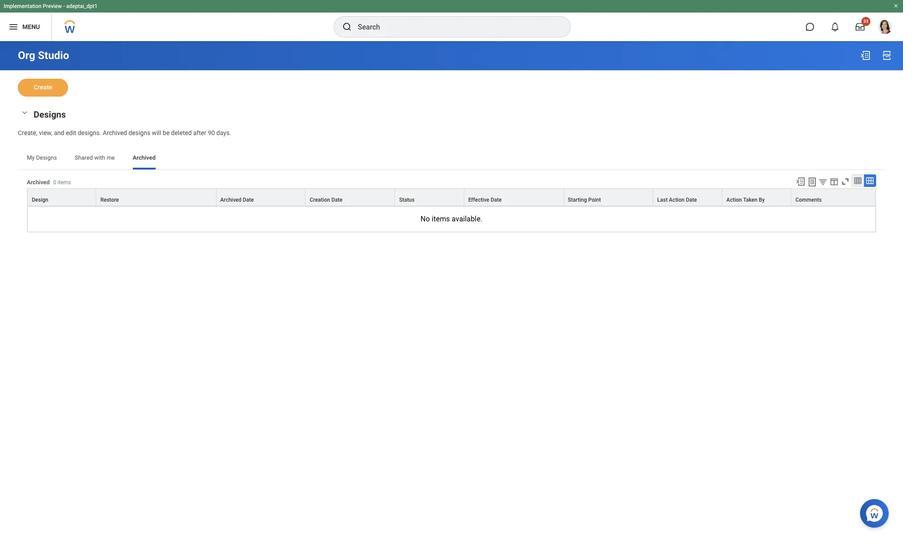 Task type: describe. For each thing, give the bounding box(es) containing it.
design
[[32, 197, 48, 203]]

designs inside tab list
[[36, 154, 57, 161]]

view,
[[39, 129, 52, 136]]

preview
[[43, 3, 62, 9]]

profile logan mcneil image
[[878, 20, 892, 36]]

fullscreen image
[[840, 177, 850, 186]]

last
[[657, 197, 668, 203]]

with
[[94, 154, 105, 161]]

my designs
[[27, 154, 57, 161]]

org studio main content
[[0, 41, 903, 265]]

no items available.
[[421, 215, 482, 223]]

creation
[[310, 197, 330, 203]]

create, view, and edit designs. archived designs will be deleted after 90 days.
[[18, 129, 231, 136]]

studio
[[38, 49, 69, 62]]

org
[[18, 49, 35, 62]]

archived date
[[220, 197, 254, 203]]

comments
[[795, 197, 822, 203]]

designs.
[[78, 129, 101, 136]]

taken
[[743, 197, 757, 203]]

starting point button
[[564, 189, 653, 206]]

org studio
[[18, 49, 69, 62]]

creation date button
[[306, 189, 395, 206]]

restore button
[[96, 189, 216, 206]]

adeptai_dpt1
[[66, 3, 97, 9]]

effective date button
[[464, 189, 563, 206]]

effective
[[468, 197, 489, 203]]

close environment banner image
[[893, 3, 899, 8]]

creation date
[[310, 197, 342, 203]]

table image
[[853, 176, 862, 185]]

designs inside group
[[34, 109, 66, 120]]

me
[[107, 154, 115, 161]]

days.
[[216, 129, 231, 136]]

shared
[[75, 154, 93, 161]]

designs
[[129, 129, 150, 136]]

0
[[53, 179, 56, 186]]

designs group
[[18, 107, 885, 137]]

items inside 'archived 0 items'
[[58, 179, 71, 186]]

archived for archived
[[133, 154, 156, 161]]

select to filter grid data image
[[818, 177, 828, 186]]

action taken by button
[[722, 189, 791, 206]]

by
[[759, 197, 765, 203]]

action taken by
[[726, 197, 765, 203]]

33 button
[[850, 17, 870, 37]]

export to excel image for view printable version (pdf) "icon"
[[860, 50, 871, 61]]

be
[[163, 129, 170, 136]]

date for archived date
[[243, 197, 254, 203]]

toolbar inside org studio "main content"
[[792, 174, 876, 188]]

create
[[34, 84, 52, 91]]

justify image
[[8, 21, 19, 32]]

my
[[27, 154, 35, 161]]

action inside popup button
[[669, 197, 685, 203]]

designs button
[[34, 109, 66, 120]]

and
[[54, 129, 64, 136]]

1 vertical spatial items
[[432, 215, 450, 223]]

archived date button
[[216, 189, 305, 206]]



Task type: vqa. For each thing, say whether or not it's contained in the screenshot.
rename image
no



Task type: locate. For each thing, give the bounding box(es) containing it.
implementation preview -   adeptai_dpt1
[[4, 3, 97, 9]]

designs
[[34, 109, 66, 120], [36, 154, 57, 161]]

effective date
[[468, 197, 502, 203]]

implementation
[[4, 3, 41, 9]]

create,
[[18, 129, 37, 136]]

export to excel image left export to worksheets icon at the top right
[[796, 177, 806, 186]]

archived for archived 0 items
[[27, 179, 50, 186]]

tab list containing my designs
[[18, 148, 885, 169]]

date
[[243, 197, 254, 203], [331, 197, 342, 203], [491, 197, 502, 203], [686, 197, 697, 203]]

available.
[[452, 215, 482, 223]]

action right the last
[[669, 197, 685, 203]]

expand table image
[[865, 176, 874, 185]]

1 horizontal spatial action
[[726, 197, 742, 203]]

status button
[[395, 189, 464, 206]]

chevron down image
[[19, 110, 30, 116]]

last action date
[[657, 197, 697, 203]]

menu
[[22, 23, 40, 30]]

will
[[152, 129, 161, 136]]

inbox large image
[[856, 22, 865, 31]]

-
[[63, 3, 65, 9]]

0 horizontal spatial export to excel image
[[796, 177, 806, 186]]

starting point
[[568, 197, 601, 203]]

2 action from the left
[[726, 197, 742, 203]]

row inside org studio "main content"
[[27, 188, 876, 206]]

archived inside popup button
[[220, 197, 241, 203]]

0 vertical spatial export to excel image
[[860, 50, 871, 61]]

row containing design
[[27, 188, 876, 206]]

deleted
[[171, 129, 192, 136]]

no
[[421, 215, 430, 223]]

create button
[[18, 79, 68, 97]]

export to excel image for export to worksheets icon at the top right
[[796, 177, 806, 186]]

row
[[27, 188, 876, 206]]

date for creation date
[[331, 197, 342, 203]]

items
[[58, 179, 71, 186], [432, 215, 450, 223]]

0 horizontal spatial items
[[58, 179, 71, 186]]

after
[[193, 129, 206, 136]]

archived inside designs group
[[103, 129, 127, 136]]

export to worksheets image
[[807, 177, 818, 187]]

archived
[[103, 129, 127, 136], [133, 154, 156, 161], [27, 179, 50, 186], [220, 197, 241, 203]]

tab list
[[18, 148, 885, 169]]

last action date button
[[653, 189, 722, 206]]

designs right my
[[36, 154, 57, 161]]

toolbar
[[792, 174, 876, 188]]

0 horizontal spatial action
[[669, 197, 685, 203]]

2 date from the left
[[331, 197, 342, 203]]

shared with me
[[75, 154, 115, 161]]

Search Workday  search field
[[358, 17, 552, 37]]

status
[[399, 197, 415, 203]]

1 vertical spatial designs
[[36, 154, 57, 161]]

menu banner
[[0, 0, 903, 41]]

1 horizontal spatial items
[[432, 215, 450, 223]]

point
[[588, 197, 601, 203]]

menu button
[[0, 13, 52, 41]]

90
[[208, 129, 215, 136]]

1 horizontal spatial export to excel image
[[860, 50, 871, 61]]

comments button
[[791, 189, 875, 206]]

1 action from the left
[[669, 197, 685, 203]]

tab list inside org studio "main content"
[[18, 148, 885, 169]]

action inside popup button
[[726, 197, 742, 203]]

action
[[669, 197, 685, 203], [726, 197, 742, 203]]

view printable version (pdf) image
[[882, 50, 892, 61]]

items right 0
[[58, 179, 71, 186]]

archived 0 items
[[27, 179, 71, 186]]

0 vertical spatial designs
[[34, 109, 66, 120]]

archived inside tab list
[[133, 154, 156, 161]]

notifications large image
[[831, 22, 840, 31]]

3 date from the left
[[491, 197, 502, 203]]

designs up view,
[[34, 109, 66, 120]]

0 vertical spatial items
[[58, 179, 71, 186]]

export to excel image left view printable version (pdf) "icon"
[[860, 50, 871, 61]]

edit
[[66, 129, 76, 136]]

action left taken
[[726, 197, 742, 203]]

4 date from the left
[[686, 197, 697, 203]]

1 vertical spatial export to excel image
[[796, 177, 806, 186]]

export to excel image
[[860, 50, 871, 61], [796, 177, 806, 186]]

archived for archived date
[[220, 197, 241, 203]]

starting
[[568, 197, 587, 203]]

restore
[[100, 197, 119, 203]]

click to view/edit grid preferences image
[[829, 177, 839, 186]]

items right no
[[432, 215, 450, 223]]

33
[[863, 19, 868, 24]]

1 date from the left
[[243, 197, 254, 203]]

design button
[[28, 189, 96, 206]]

search image
[[342, 21, 352, 32]]

date for effective date
[[491, 197, 502, 203]]



